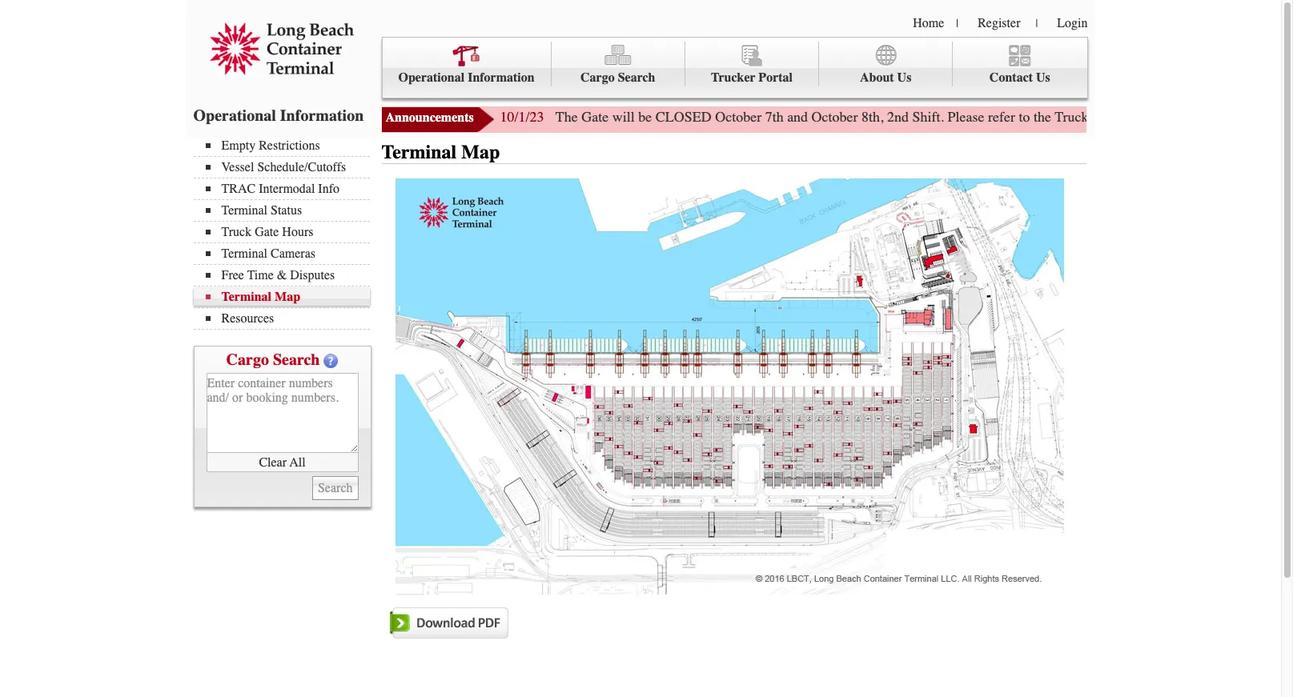 Task type: describe. For each thing, give the bounding box(es) containing it.
home
[[913, 16, 944, 30]]

the
[[556, 108, 578, 126]]

us for contact us
[[1036, 70, 1051, 85]]

status
[[271, 203, 302, 218]]

portal
[[759, 70, 793, 85]]

operational information inside menu bar
[[398, 70, 535, 85]]

2nd
[[887, 108, 909, 126]]

resources link
[[205, 312, 370, 326]]

page
[[1190, 108, 1217, 126]]

empty
[[221, 139, 256, 153]]

us for about us
[[897, 70, 912, 85]]

vessel
[[221, 160, 254, 175]]

refer
[[988, 108, 1016, 126]]

8th,
[[862, 108, 884, 126]]

the
[[1034, 108, 1052, 126]]

contact us
[[990, 70, 1051, 85]]

truck inside empty restrictions vessel schedule/cutoffs trac intermodal info terminal status truck gate hours terminal cameras free time & disputes terminal map resources
[[221, 225, 252, 239]]

&
[[277, 268, 287, 283]]

schedule/cutoffs
[[257, 160, 346, 175]]

terminal down announcements
[[382, 141, 457, 163]]

empty restrictions vessel schedule/cutoffs trac intermodal info terminal status truck gate hours terminal cameras free time & disputes terminal map resources
[[221, 139, 346, 326]]

vessel schedule/cutoffs link
[[205, 160, 370, 175]]

resources
[[221, 312, 274, 326]]

to
[[1019, 108, 1030, 126]]

login
[[1057, 16, 1088, 30]]

empty restrictions link
[[205, 139, 370, 153]]

operational information link
[[382, 42, 552, 87]]

hours inside empty restrictions vessel schedule/cutoffs trac intermodal info terminal status truck gate hours terminal cameras free time & disputes terminal map resources
[[282, 225, 314, 239]]

announcements
[[386, 111, 474, 125]]

menu bar containing operational information
[[382, 37, 1088, 99]]

all
[[290, 455, 306, 470]]

0 horizontal spatial operational information
[[193, 107, 364, 125]]

information inside menu bar
[[468, 70, 535, 85]]

please
[[948, 108, 985, 126]]

cargo inside menu bar
[[581, 70, 615, 85]]

0 vertical spatial truck
[[1055, 108, 1089, 126]]

trac intermodal info link
[[205, 182, 370, 196]]

closed
[[656, 108, 712, 126]]

web
[[1162, 108, 1186, 126]]

terminal map
[[382, 141, 500, 163]]

trucker
[[711, 70, 756, 85]]

10/1/23 the gate will be closed october 7th and october 8th, 2nd shift. please refer to the truck gate hours web page for further ga
[[500, 108, 1293, 126]]

terminal cameras link
[[205, 247, 370, 261]]

1 october from the left
[[715, 108, 762, 126]]

cameras
[[271, 247, 316, 261]]

will
[[612, 108, 635, 126]]

1 horizontal spatial map
[[462, 141, 500, 163]]

clear all
[[259, 455, 306, 470]]

cargo search link
[[552, 42, 685, 87]]

2 october from the left
[[812, 108, 858, 126]]

contact us link
[[953, 42, 1087, 87]]

0 horizontal spatial cargo search
[[226, 351, 320, 369]]

ga
[[1284, 108, 1293, 126]]

info
[[318, 182, 340, 196]]

trucker portal
[[711, 70, 793, 85]]

register link
[[978, 16, 1021, 30]]



Task type: vqa. For each thing, say whether or not it's contained in the screenshot.
right the All
no



Task type: locate. For each thing, give the bounding box(es) containing it.
gate right the
[[1092, 108, 1120, 126]]

0 horizontal spatial us
[[897, 70, 912, 85]]

free time & disputes link
[[205, 268, 370, 283]]

1 vertical spatial truck
[[221, 225, 252, 239]]

1 vertical spatial cargo
[[226, 351, 269, 369]]

about us link
[[819, 42, 953, 87]]

terminal up free
[[221, 247, 268, 261]]

gate inside empty restrictions vessel schedule/cutoffs trac intermodal info terminal status truck gate hours terminal cameras free time & disputes terminal map resources
[[255, 225, 279, 239]]

us
[[897, 70, 912, 85], [1036, 70, 1051, 85]]

search up be
[[618, 70, 656, 85]]

gate right "the"
[[582, 108, 609, 126]]

gate down status
[[255, 225, 279, 239]]

0 vertical spatial operational information
[[398, 70, 535, 85]]

restrictions
[[259, 139, 320, 153]]

0 horizontal spatial hours
[[282, 225, 314, 239]]

login link
[[1057, 16, 1088, 30]]

0 vertical spatial information
[[468, 70, 535, 85]]

1 horizontal spatial |
[[1036, 17, 1038, 30]]

hours up cameras
[[282, 225, 314, 239]]

cargo
[[581, 70, 615, 85], [226, 351, 269, 369]]

2 | from the left
[[1036, 17, 1038, 30]]

1 horizontal spatial gate
[[582, 108, 609, 126]]

1 vertical spatial search
[[273, 351, 320, 369]]

0 vertical spatial search
[[618, 70, 656, 85]]

october right and on the right top
[[812, 108, 858, 126]]

1 horizontal spatial us
[[1036, 70, 1051, 85]]

map down free time & disputes link at the left top of the page
[[275, 290, 300, 304]]

10/1/23
[[500, 108, 544, 126]]

| left login
[[1036, 17, 1038, 30]]

home link
[[913, 16, 944, 30]]

1 horizontal spatial information
[[468, 70, 535, 85]]

1 vertical spatial operational
[[193, 107, 276, 125]]

trac
[[221, 182, 256, 196]]

clear all button
[[206, 453, 358, 473]]

truck gate hours link
[[205, 225, 370, 239]]

1 | from the left
[[956, 17, 959, 30]]

hours
[[1123, 108, 1158, 126], [282, 225, 314, 239]]

and
[[787, 108, 808, 126]]

1 vertical spatial menu bar
[[193, 137, 378, 330]]

1 horizontal spatial hours
[[1123, 108, 1158, 126]]

cargo down resources at top left
[[226, 351, 269, 369]]

us right about
[[897, 70, 912, 85]]

intermodal
[[259, 182, 315, 196]]

operational information up announcements
[[398, 70, 535, 85]]

further
[[1241, 108, 1280, 126]]

Enter container numbers and/ or booking numbers.  text field
[[206, 373, 358, 453]]

shift.
[[913, 108, 944, 126]]

operational
[[398, 70, 465, 85], [193, 107, 276, 125]]

1 us from the left
[[897, 70, 912, 85]]

time
[[247, 268, 274, 283]]

hours left the web
[[1123, 108, 1158, 126]]

operational up announcements
[[398, 70, 465, 85]]

cargo up the will
[[581, 70, 615, 85]]

free
[[221, 268, 244, 283]]

1 vertical spatial cargo search
[[226, 351, 320, 369]]

0 horizontal spatial map
[[275, 290, 300, 304]]

0 vertical spatial cargo search
[[581, 70, 656, 85]]

terminal map link
[[205, 290, 370, 304]]

0 vertical spatial map
[[462, 141, 500, 163]]

search
[[618, 70, 656, 85], [273, 351, 320, 369]]

truck right the
[[1055, 108, 1089, 126]]

0 horizontal spatial operational
[[193, 107, 276, 125]]

1 horizontal spatial cargo search
[[581, 70, 656, 85]]

contact
[[990, 70, 1033, 85]]

operational information
[[398, 70, 535, 85], [193, 107, 364, 125]]

0 horizontal spatial cargo
[[226, 351, 269, 369]]

operational up empty
[[193, 107, 276, 125]]

1 horizontal spatial search
[[618, 70, 656, 85]]

0 horizontal spatial information
[[280, 107, 364, 125]]

terminal up resources at top left
[[221, 290, 272, 304]]

0 vertical spatial menu bar
[[382, 37, 1088, 99]]

disputes
[[290, 268, 335, 283]]

1 horizontal spatial october
[[812, 108, 858, 126]]

0 vertical spatial operational
[[398, 70, 465, 85]]

1 vertical spatial map
[[275, 290, 300, 304]]

1 horizontal spatial operational information
[[398, 70, 535, 85]]

map
[[462, 141, 500, 163], [275, 290, 300, 304]]

register
[[978, 16, 1021, 30]]

1 horizontal spatial cargo
[[581, 70, 615, 85]]

terminal
[[382, 141, 457, 163], [221, 203, 268, 218], [221, 247, 268, 261], [221, 290, 272, 304]]

menu bar
[[382, 37, 1088, 99], [193, 137, 378, 330]]

october left 7th
[[715, 108, 762, 126]]

0 horizontal spatial october
[[715, 108, 762, 126]]

map down announcements
[[462, 141, 500, 163]]

information
[[468, 70, 535, 85], [280, 107, 364, 125]]

information up restrictions
[[280, 107, 364, 125]]

0 vertical spatial cargo
[[581, 70, 615, 85]]

clear
[[259, 455, 287, 470]]

map inside empty restrictions vessel schedule/cutoffs trac intermodal info terminal status truck gate hours terminal cameras free time & disputes terminal map resources
[[275, 290, 300, 304]]

1 vertical spatial operational information
[[193, 107, 364, 125]]

operational information up empty restrictions link
[[193, 107, 364, 125]]

terminal down trac
[[221, 203, 268, 218]]

terminal status link
[[205, 203, 370, 218]]

0 horizontal spatial |
[[956, 17, 959, 30]]

0 horizontal spatial search
[[273, 351, 320, 369]]

1 vertical spatial information
[[280, 107, 364, 125]]

1 horizontal spatial truck
[[1055, 108, 1089, 126]]

truck down trac
[[221, 225, 252, 239]]

us right contact
[[1036, 70, 1051, 85]]

0 horizontal spatial truck
[[221, 225, 252, 239]]

information up 10/1/23
[[468, 70, 535, 85]]

search inside menu bar
[[618, 70, 656, 85]]

gate
[[582, 108, 609, 126], [1092, 108, 1120, 126], [255, 225, 279, 239]]

cargo search down resources link
[[226, 351, 320, 369]]

1 vertical spatial hours
[[282, 225, 314, 239]]

0 vertical spatial hours
[[1123, 108, 1158, 126]]

cargo search up the will
[[581, 70, 656, 85]]

1 horizontal spatial menu bar
[[382, 37, 1088, 99]]

be
[[638, 108, 652, 126]]

2 us from the left
[[1036, 70, 1051, 85]]

for
[[1221, 108, 1237, 126]]

about us
[[860, 70, 912, 85]]

1 horizontal spatial operational
[[398, 70, 465, 85]]

truck
[[1055, 108, 1089, 126], [221, 225, 252, 239]]

cargo search inside menu bar
[[581, 70, 656, 85]]

None submit
[[312, 477, 358, 501]]

0 horizontal spatial menu bar
[[193, 137, 378, 330]]

operational inside operational information link
[[398, 70, 465, 85]]

7th
[[765, 108, 784, 126]]

|
[[956, 17, 959, 30], [1036, 17, 1038, 30]]

menu bar containing empty restrictions
[[193, 137, 378, 330]]

0 horizontal spatial gate
[[255, 225, 279, 239]]

trucker portal link
[[685, 42, 819, 87]]

about
[[860, 70, 894, 85]]

2 horizontal spatial gate
[[1092, 108, 1120, 126]]

| right home
[[956, 17, 959, 30]]

cargo search
[[581, 70, 656, 85], [226, 351, 320, 369]]

october
[[715, 108, 762, 126], [812, 108, 858, 126]]

search down resources link
[[273, 351, 320, 369]]



